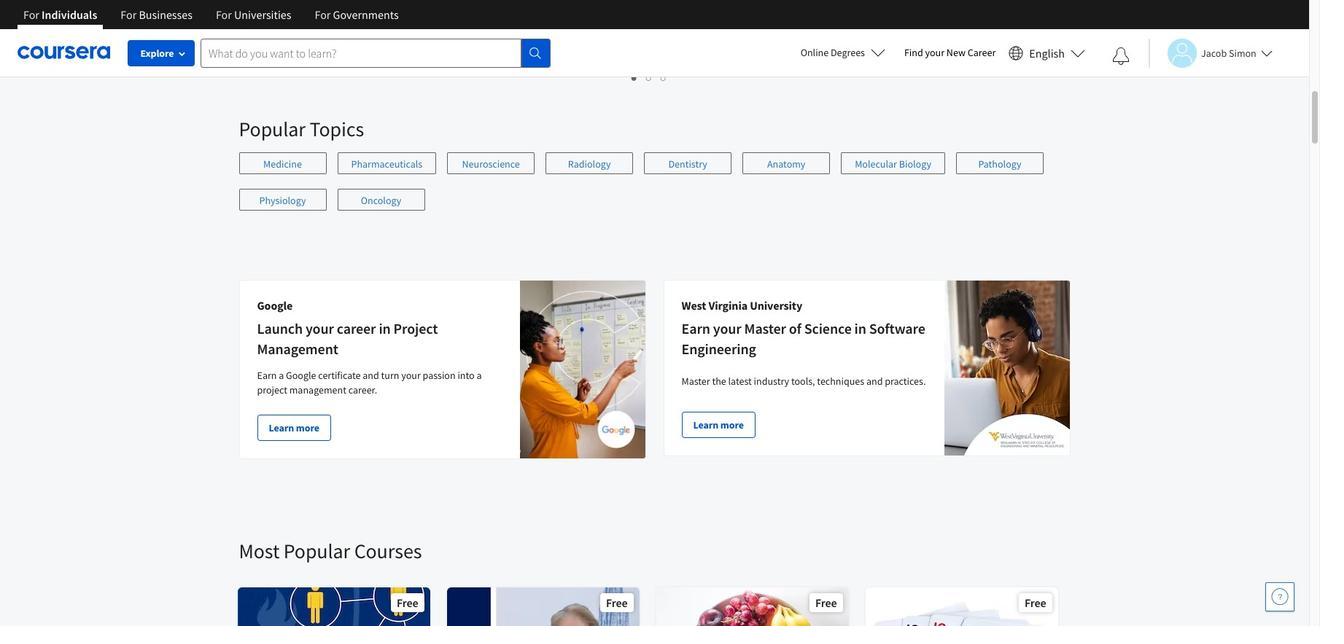 Task type: locate. For each thing, give the bounding box(es) containing it.
most popular courses carousel element
[[232, 495, 1320, 627]]

universities
[[234, 7, 291, 22]]

online degrees
[[801, 46, 865, 59]]

popular
[[239, 116, 306, 142], [284, 538, 350, 565]]

for left businesses
[[121, 7, 137, 22]]

1 horizontal spatial learn more link
[[682, 412, 756, 438]]

free link
[[236, 586, 431, 627], [445, 586, 641, 627], [655, 586, 850, 627], [864, 586, 1059, 627]]

master left the
[[682, 375, 710, 388]]

list containing 1
[[239, 69, 1059, 86]]

in
[[379, 319, 391, 338], [855, 319, 866, 338]]

0 horizontal spatial master
[[682, 375, 710, 388]]

learn more down the
[[693, 419, 744, 432]]

learn more link down the
[[682, 412, 756, 438]]

0 vertical spatial google
[[257, 298, 293, 313]]

your right turn
[[401, 369, 421, 382]]

2 in from the left
[[855, 319, 866, 338]]

for left individuals
[[23, 7, 39, 22]]

simon
[[1229, 46, 1257, 59]]

0 vertical spatial master
[[744, 319, 786, 338]]

earn up project
[[257, 369, 277, 382]]

0 vertical spatial earn
[[682, 319, 710, 338]]

software
[[869, 319, 925, 338]]

earn down west
[[682, 319, 710, 338]]

for left governments
[[315, 7, 331, 22]]

techniques
[[817, 375, 864, 388]]

1 horizontal spatial and
[[866, 375, 883, 388]]

1 horizontal spatial master
[[744, 319, 786, 338]]

1 button
[[627, 69, 642, 86]]

1 free link from the left
[[236, 586, 431, 627]]

oncology link
[[337, 189, 425, 211]]

molecular biology
[[855, 158, 931, 171]]

find your new career link
[[897, 44, 1003, 62]]

1 for from the left
[[23, 7, 39, 22]]

1 horizontal spatial in
[[855, 319, 866, 338]]

learn more link for launch your career in project management
[[257, 415, 331, 441]]

medicine
[[263, 158, 302, 171]]

popular right most
[[284, 538, 350, 565]]

management
[[289, 384, 346, 397]]

anatomy
[[767, 158, 806, 171]]

more down latest
[[721, 419, 744, 432]]

show notifications image
[[1112, 47, 1130, 65]]

learn more link
[[682, 412, 756, 438], [257, 415, 331, 441]]

molecular biology link
[[841, 152, 945, 174]]

3 free from the left
[[815, 596, 837, 611]]

1 list from the top
[[239, 69, 1059, 86]]

None search field
[[201, 38, 551, 67]]

neuroscience link
[[447, 152, 535, 174]]

earn
[[682, 319, 710, 338], [257, 369, 277, 382]]

master down university
[[744, 319, 786, 338]]

a right into
[[477, 369, 482, 382]]

0 horizontal spatial and
[[363, 369, 379, 382]]

3 button
[[656, 69, 671, 86]]

for universities
[[216, 7, 291, 22]]

learn more down project
[[269, 422, 319, 435]]

online
[[801, 46, 829, 59]]

google up launch
[[257, 298, 293, 313]]

1 horizontal spatial learn
[[693, 419, 719, 432]]

industry
[[754, 375, 789, 388]]

0 horizontal spatial earn
[[257, 369, 277, 382]]

google up the management
[[286, 369, 316, 382]]

0 horizontal spatial learn more
[[269, 422, 319, 435]]

science
[[804, 319, 852, 338]]

4 course from the left
[[877, 23, 907, 36]]

4 free link from the left
[[864, 586, 1059, 627]]

1 vertical spatial list
[[239, 152, 1070, 225]]

0 horizontal spatial a
[[279, 369, 284, 382]]

learn down the
[[693, 419, 719, 432]]

popular up medicine link
[[239, 116, 306, 142]]

1
[[632, 71, 638, 85]]

4 for from the left
[[315, 7, 331, 22]]

your up "management"
[[306, 319, 334, 338]]

for governments
[[315, 7, 399, 22]]

master
[[744, 319, 786, 338], [682, 375, 710, 388]]

management
[[257, 340, 338, 358]]

for left "universities"
[[216, 7, 232, 22]]

earn inside west virginia university earn your master of science in software engineering
[[682, 319, 710, 338]]

your right find
[[925, 46, 945, 59]]

a up project
[[279, 369, 284, 382]]

and up career.
[[363, 369, 379, 382]]

2 list from the top
[[239, 152, 1070, 225]]

master inside west virginia university earn your master of science in software engineering
[[744, 319, 786, 338]]

1 horizontal spatial a
[[477, 369, 482, 382]]

list
[[239, 69, 1059, 86], [239, 152, 1070, 225]]

0 horizontal spatial in
[[379, 319, 391, 338]]

course
[[249, 23, 279, 36], [458, 23, 488, 36], [668, 23, 698, 36], [877, 23, 907, 36]]

1 vertical spatial google
[[286, 369, 316, 382]]

3 course link from the left
[[655, 0, 850, 50]]

0 horizontal spatial more
[[296, 422, 319, 435]]

latest
[[728, 375, 752, 388]]

explore button
[[128, 40, 195, 66]]

1 horizontal spatial learn more
[[693, 419, 744, 432]]

turn
[[381, 369, 399, 382]]

1 horizontal spatial more
[[721, 419, 744, 432]]

google
[[257, 298, 293, 313], [286, 369, 316, 382]]

in right the science
[[855, 319, 866, 338]]

of
[[789, 319, 802, 338]]

1 vertical spatial earn
[[257, 369, 277, 382]]

online degrees button
[[789, 36, 897, 69]]

certificate
[[318, 369, 361, 382]]

neuroscience
[[462, 158, 520, 171]]

course link
[[236, 0, 431, 50], [445, 0, 641, 50], [655, 0, 850, 50], [864, 0, 1059, 50]]

google launch your career in project management
[[257, 298, 438, 358]]

0 horizontal spatial learn
[[269, 422, 294, 435]]

more down the management
[[296, 422, 319, 435]]

virginia
[[709, 298, 748, 313]]

into
[[458, 369, 475, 382]]

learn more for earn your master of science in software engineering
[[693, 419, 744, 432]]

2 free link from the left
[[445, 586, 641, 627]]

1 course link from the left
[[236, 0, 431, 50]]

free
[[397, 596, 418, 611], [606, 596, 628, 611], [815, 596, 837, 611], [1025, 596, 1046, 611]]

1 horizontal spatial earn
[[682, 319, 710, 338]]

learn more link down project
[[257, 415, 331, 441]]

0 vertical spatial popular
[[239, 116, 306, 142]]

learn down project
[[269, 422, 294, 435]]

and left practices.
[[866, 375, 883, 388]]

more
[[721, 419, 744, 432], [296, 422, 319, 435]]

in right 'career'
[[379, 319, 391, 338]]

jacob simon
[[1201, 46, 1257, 59]]

2 for from the left
[[121, 7, 137, 22]]

find
[[904, 46, 923, 59]]

popular topics
[[239, 116, 364, 142]]

for businesses
[[121, 7, 193, 22]]

and
[[363, 369, 379, 382], [866, 375, 883, 388]]

physiology link
[[239, 189, 326, 211]]

2 course link from the left
[[445, 0, 641, 50]]

learn
[[693, 419, 719, 432], [269, 422, 294, 435]]

practices.
[[885, 375, 926, 388]]

a
[[279, 369, 284, 382], [477, 369, 482, 382]]

2 free from the left
[[606, 596, 628, 611]]

1 in from the left
[[379, 319, 391, 338]]

0 horizontal spatial learn more link
[[257, 415, 331, 441]]

pharmaceuticals
[[351, 158, 422, 171]]

dentistry
[[668, 158, 707, 171]]

0 vertical spatial list
[[239, 69, 1059, 86]]

for for universities
[[216, 7, 232, 22]]

for
[[23, 7, 39, 22], [121, 7, 137, 22], [216, 7, 232, 22], [315, 7, 331, 22]]

radiology
[[568, 158, 611, 171]]

4 free from the left
[[1025, 596, 1046, 611]]

list containing medicine
[[239, 152, 1070, 225]]

your up engineering
[[713, 319, 742, 338]]

dentistry link
[[644, 152, 732, 174]]

learn more
[[693, 419, 744, 432], [269, 422, 319, 435]]

3
[[661, 71, 667, 85]]

for for individuals
[[23, 7, 39, 22]]

3 for from the left
[[216, 7, 232, 22]]



Task type: describe. For each thing, give the bounding box(es) containing it.
4 course link from the left
[[864, 0, 1059, 50]]

in inside west virginia university earn your master of science in software engineering
[[855, 319, 866, 338]]

english
[[1029, 46, 1065, 60]]

pathology link
[[956, 152, 1044, 174]]

medicine link
[[239, 152, 326, 174]]

tools,
[[791, 375, 815, 388]]

the
[[712, 375, 726, 388]]

new
[[947, 46, 966, 59]]

1 free from the left
[[397, 596, 418, 611]]

molecular
[[855, 158, 897, 171]]

for for governments
[[315, 7, 331, 22]]

explore
[[140, 47, 174, 60]]

oncology
[[361, 194, 401, 207]]

learn for launch your career in project management
[[269, 422, 294, 435]]

biology
[[899, 158, 931, 171]]

for individuals
[[23, 7, 97, 22]]

your inside west virginia university earn your master of science in software engineering
[[713, 319, 742, 338]]

english button
[[1003, 29, 1091, 77]]

west virginia university earn your master of science in software engineering
[[682, 298, 925, 358]]

governments
[[333, 7, 399, 22]]

3 course from the left
[[668, 23, 698, 36]]

learn for earn your master of science in software engineering
[[693, 419, 719, 432]]

coursera image
[[18, 41, 110, 64]]

your inside google launch your career in project management
[[306, 319, 334, 338]]

pathology
[[978, 158, 1022, 171]]

launch
[[257, 319, 303, 338]]

and inside earn a google certificate and turn your passion into a project management career.
[[363, 369, 379, 382]]

radiology link
[[546, 152, 633, 174]]

google inside earn a google certificate and turn your passion into a project management career.
[[286, 369, 316, 382]]

courses
[[354, 538, 422, 565]]

career
[[968, 46, 996, 59]]

master the latest industry tools, techniques and practices.
[[682, 375, 926, 388]]

businesses
[[139, 7, 193, 22]]

learn more link for earn your master of science in software engineering
[[682, 412, 756, 438]]

1 a from the left
[[279, 369, 284, 382]]

physiology
[[259, 194, 306, 207]]

earn inside earn a google certificate and turn your passion into a project management career.
[[257, 369, 277, 382]]

more for launch your career in project management
[[296, 422, 319, 435]]

topics
[[310, 116, 364, 142]]

your inside earn a google certificate and turn your passion into a project management career.
[[401, 369, 421, 382]]

project
[[394, 319, 438, 338]]

2
[[646, 71, 652, 85]]

help center image
[[1271, 589, 1289, 606]]

pharmaceuticals link
[[337, 152, 436, 174]]

banner navigation
[[12, 0, 410, 40]]

find your new career
[[904, 46, 996, 59]]

jacob
[[1201, 46, 1227, 59]]

learn more for launch your career in project management
[[269, 422, 319, 435]]

career.
[[348, 384, 377, 397]]

earn your master of science in software engineering link
[[682, 319, 925, 358]]

most
[[239, 538, 280, 565]]

anatomy link
[[743, 152, 830, 174]]

1 course from the left
[[249, 23, 279, 36]]

university
[[750, 298, 802, 313]]

most popular courses
[[239, 538, 422, 565]]

engineering
[[682, 340, 756, 358]]

more for earn your master of science in software engineering
[[721, 419, 744, 432]]

west
[[682, 298, 706, 313]]

in inside google launch your career in project management
[[379, 319, 391, 338]]

google inside google launch your career in project management
[[257, 298, 293, 313]]

launch your career in project management link
[[257, 319, 438, 358]]

earn a google certificate and turn your passion into a project management career.
[[257, 369, 482, 397]]

2 course from the left
[[458, 23, 488, 36]]

1 vertical spatial popular
[[284, 538, 350, 565]]

degrees
[[831, 46, 865, 59]]

for for businesses
[[121, 7, 137, 22]]

2 button
[[642, 69, 656, 86]]

2 a from the left
[[477, 369, 482, 382]]

What do you want to learn? text field
[[201, 38, 522, 67]]

project
[[257, 384, 287, 397]]

1 vertical spatial master
[[682, 375, 710, 388]]

career
[[337, 319, 376, 338]]

jacob simon button
[[1149, 38, 1273, 67]]

3 free link from the left
[[655, 586, 850, 627]]

passion
[[423, 369, 456, 382]]

individuals
[[42, 7, 97, 22]]



Task type: vqa. For each thing, say whether or not it's contained in the screenshot.
Neuroscience link
yes



